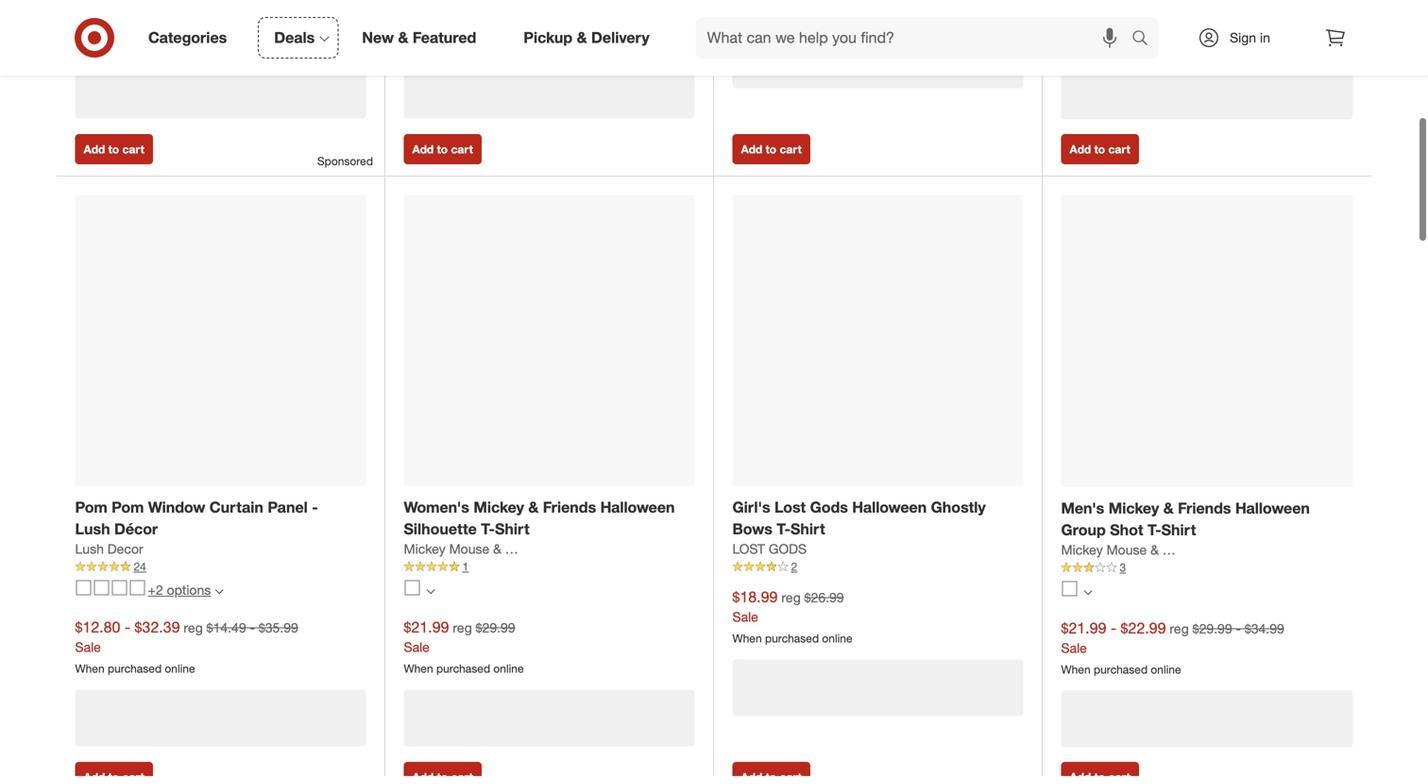 Task type: vqa. For each thing, say whether or not it's contained in the screenshot.
faves
no



Task type: locate. For each thing, give the bounding box(es) containing it.
gray image
[[76, 580, 91, 596]]

- for $22.99
[[1236, 621, 1241, 637]]

sale when purchased online for 1st add to cart button
[[75, 11, 195, 48]]

0 horizontal spatial mickey mouse & friends link
[[404, 540, 549, 559]]

$21.99 down all colors image
[[1061, 619, 1107, 638]]

4 add from the left
[[1070, 142, 1091, 156]]

- left $35.99
[[250, 620, 255, 636]]

$21.99 for $21.99
[[404, 618, 449, 637]]

- for $32.39
[[250, 620, 255, 636]]

in
[[1260, 29, 1271, 46]]

t- inside women's mickey & friends halloween silhouette t-shirt mickey mouse & friends
[[481, 520, 495, 538]]

women's mickey & friends halloween silhouette t-shirt link
[[404, 497, 681, 540]]

& inside new & featured link
[[398, 28, 409, 47]]

t- right the silhouette
[[481, 520, 495, 538]]

$21.99 down all colors icon
[[404, 618, 449, 637]]

pickup
[[524, 28, 573, 47]]

shot
[[1110, 521, 1144, 539]]

sale inside $18.99 reg $26.99 sale when purchased online
[[733, 609, 759, 626]]

3 add from the left
[[741, 142, 763, 156]]

lush left the decor
[[75, 541, 104, 558]]

options
[[167, 582, 211, 598]]

sale when purchased online for 1st add to cart button from right
[[1061, 12, 1181, 49]]

$29.99
[[476, 620, 515, 636], [1193, 621, 1233, 637]]

girl's lost gods halloween ghostly bows t-shirt lost gods
[[733, 498, 986, 558]]

all colors element right charcoal heather "icon"
[[1084, 586, 1093, 597]]

reg inside $21.99 reg $29.99 sale when purchased online
[[453, 620, 472, 636]]

add to cart for 2nd add to cart button from right
[[741, 142, 802, 156]]

3 add to cart from the left
[[741, 142, 802, 156]]

2 horizontal spatial t-
[[1148, 521, 1162, 539]]

$29.99 inside the $21.99 - $22.99 reg $29.99 - $34.99 sale when purchased online
[[1193, 621, 1233, 637]]

reg down 1
[[453, 620, 472, 636]]

reg left $14.49
[[184, 620, 203, 636]]

& inside pickup & delivery link
[[577, 28, 587, 47]]

1 horizontal spatial sale when purchased online
[[1061, 12, 1181, 49]]

1 vertical spatial lush
[[75, 541, 104, 558]]

cart
[[122, 142, 144, 156], [451, 142, 473, 156], [780, 142, 802, 156], [1109, 142, 1131, 156]]

mouse up 1
[[449, 541, 490, 558]]

shirt for lost
[[791, 520, 825, 538]]

new & featured
[[362, 28, 476, 47]]

silhouette
[[404, 520, 477, 538]]

delivery
[[591, 28, 650, 47]]

add to cart for 1st add to cart button from right
[[1070, 142, 1131, 156]]

1 to from the left
[[108, 142, 119, 156]]

2 horizontal spatial shirt
[[1162, 521, 1196, 539]]

reg
[[782, 589, 801, 606], [184, 620, 203, 636], [453, 620, 472, 636], [1170, 621, 1189, 637]]

when inside $21.99 reg $29.99 sale when purchased online
[[404, 662, 433, 676]]

2 add to cart button from the left
[[404, 134, 482, 164]]

1 horizontal spatial when purchased online
[[733, 3, 853, 18]]

mickey mouse & friends link for shot
[[1061, 541, 1207, 560]]

0 horizontal spatial t-
[[481, 520, 495, 538]]

lost
[[775, 498, 806, 517]]

$34.99
[[1245, 621, 1285, 637]]

add to cart for second add to cart button from the left
[[412, 142, 473, 156]]

0 horizontal spatial pom
[[75, 498, 107, 517]]

charcoal heather image
[[1062, 581, 1077, 597]]

2 horizontal spatial halloween
[[1236, 499, 1310, 518]]

sale
[[75, 11, 101, 28], [1061, 12, 1087, 29], [733, 609, 759, 626], [75, 639, 101, 656], [404, 639, 430, 656], [1061, 640, 1087, 657]]

0 horizontal spatial $21.99
[[404, 618, 449, 637]]

add for 1st add to cart button from right
[[1070, 142, 1091, 156]]

search button
[[1123, 17, 1169, 62]]

t-
[[481, 520, 495, 538], [777, 520, 791, 538], [1148, 521, 1162, 539]]

2 add from the left
[[412, 142, 434, 156]]

mickey
[[474, 498, 524, 517], [1109, 499, 1159, 518], [404, 541, 446, 558], [1061, 542, 1103, 559]]

4 to from the left
[[1095, 142, 1105, 156]]

reg inside $18.99 reg $26.99 sale when purchased online
[[782, 589, 801, 606]]

0 vertical spatial when purchased online
[[733, 3, 853, 18]]

add to cart button
[[75, 134, 153, 164], [404, 134, 482, 164], [733, 134, 810, 164], [1061, 134, 1139, 164]]

women's
[[404, 498, 469, 517]]

halloween
[[600, 498, 675, 517], [852, 498, 927, 517], [1236, 499, 1310, 518]]

all colors element for $21.99 - $22.99
[[1084, 586, 1093, 597]]

$18.99
[[733, 588, 778, 606]]

$21.99 inside $21.99 reg $29.99 sale when purchased online
[[404, 618, 449, 637]]

to
[[108, 142, 119, 156], [437, 142, 448, 156], [766, 142, 777, 156], [1095, 142, 1105, 156]]

girl's lost gods halloween ghostly bows t-shirt link
[[733, 497, 1009, 540]]

0 horizontal spatial sale when purchased online
[[75, 11, 195, 48]]

2 link
[[733, 559, 1024, 576]]

shirt
[[495, 520, 530, 538], [791, 520, 825, 538], [1162, 521, 1196, 539]]

1 add to cart from the left
[[84, 142, 144, 156]]

$21.99
[[404, 618, 449, 637], [1061, 619, 1107, 638]]

2 cart from the left
[[451, 142, 473, 156]]

halloween inside the men's mickey & friends halloween group shot t-shirt mickey mouse & friends
[[1236, 499, 1310, 518]]

reg down 2
[[782, 589, 801, 606]]

1 horizontal spatial shirt
[[791, 520, 825, 538]]

- inside pom pom window curtain panel - lush décor lush decor
[[312, 498, 318, 517]]

1 horizontal spatial t-
[[777, 520, 791, 538]]

purchased
[[765, 3, 819, 18], [108, 34, 162, 48], [436, 34, 490, 48], [1094, 35, 1148, 49], [765, 632, 819, 646], [108, 662, 162, 676], [436, 662, 490, 676], [1094, 663, 1148, 677]]

1 horizontal spatial all colors element
[[1084, 586, 1093, 597]]

0 horizontal spatial all colors element
[[427, 585, 435, 596]]

sale when purchased online
[[75, 11, 195, 48], [1061, 12, 1181, 49]]

add to cart for 1st add to cart button
[[84, 142, 144, 156]]

1 horizontal spatial mouse
[[1107, 542, 1147, 559]]

sign in link
[[1182, 17, 1300, 59]]

reg right $22.99
[[1170, 621, 1189, 637]]

when inside the '$12.80 - $32.39 reg $14.49 - $35.99 sale when purchased online'
[[75, 662, 105, 676]]

online inside the '$12.80 - $32.39 reg $14.49 - $35.99 sale when purchased online'
[[165, 662, 195, 676]]

gods
[[769, 541, 807, 558]]

0 horizontal spatial shirt
[[495, 520, 530, 538]]

shirt down lost
[[791, 520, 825, 538]]

pom
[[75, 498, 107, 517], [112, 498, 144, 517]]

& up 3 link
[[1164, 499, 1174, 518]]

1 vertical spatial when purchased online
[[404, 34, 524, 48]]

purchased inside the $21.99 - $22.99 reg $29.99 - $34.99 sale when purchased online
[[1094, 663, 1148, 677]]

-
[[312, 498, 318, 517], [125, 618, 130, 637], [1111, 619, 1117, 638], [250, 620, 255, 636], [1236, 621, 1241, 637]]

mouse up 3
[[1107, 542, 1147, 559]]

1 horizontal spatial $29.99
[[1193, 621, 1233, 637]]

What can we help you find? suggestions appear below search field
[[696, 17, 1137, 59]]

0 horizontal spatial $29.99
[[476, 620, 515, 636]]

new & featured link
[[346, 17, 500, 59]]

3 add to cart button from the left
[[733, 134, 810, 164]]

0 horizontal spatial mouse
[[449, 541, 490, 558]]

sign in
[[1230, 29, 1271, 46]]

lush
[[75, 520, 110, 538], [75, 541, 104, 558]]

0 horizontal spatial when purchased online
[[404, 34, 524, 48]]

shirt up 1 link
[[495, 520, 530, 538]]

pom up décor on the left bottom of page
[[112, 498, 144, 517]]

all colors image
[[427, 587, 435, 596]]

to for 2nd add to cart button from right
[[766, 142, 777, 156]]

t- up gods
[[777, 520, 791, 538]]

mickey down the silhouette
[[404, 541, 446, 558]]

shirt for mickey
[[495, 520, 530, 538]]

24 link
[[75, 559, 366, 576]]

- right the panel
[[312, 498, 318, 517]]

&
[[398, 28, 409, 47], [577, 28, 587, 47], [528, 498, 539, 517], [1164, 499, 1174, 518], [493, 541, 502, 558], [1151, 542, 1159, 559]]

add
[[84, 142, 105, 156], [412, 142, 434, 156], [741, 142, 763, 156], [1070, 142, 1091, 156]]

mickey mouse & friends link up 3
[[1061, 541, 1207, 560]]

all colors + 2 more colors element
[[215, 585, 223, 596]]

add for 2nd add to cart button from right
[[741, 142, 763, 156]]

$21.99 inside the $21.99 - $22.99 reg $29.99 - $34.99 sale when purchased online
[[1061, 619, 1107, 638]]

$29.99 inside $21.99 reg $29.99 sale when purchased online
[[476, 620, 515, 636]]

online
[[822, 3, 853, 18], [165, 34, 195, 48], [494, 34, 524, 48], [1151, 35, 1181, 49], [822, 632, 853, 646], [165, 662, 195, 676], [494, 662, 524, 676], [1151, 663, 1181, 677]]

shirt up 3 link
[[1162, 521, 1196, 539]]

pickup & delivery
[[524, 28, 650, 47]]

navy image
[[112, 580, 127, 596]]

0 horizontal spatial halloween
[[600, 498, 675, 517]]

decor
[[107, 541, 143, 558]]

reg inside the '$12.80 - $32.39 reg $14.49 - $35.99 sale when purchased online'
[[184, 620, 203, 636]]

shirt inside women's mickey & friends halloween silhouette t-shirt mickey mouse & friends
[[495, 520, 530, 538]]

t- right shot
[[1148, 521, 1162, 539]]

shirt inside girl's lost gods halloween ghostly bows t-shirt lost gods
[[791, 520, 825, 538]]

friends
[[543, 498, 596, 517], [1178, 499, 1231, 518], [505, 541, 549, 558], [1163, 542, 1207, 559]]

add to cart
[[84, 142, 144, 156], [412, 142, 473, 156], [741, 142, 802, 156], [1070, 142, 1131, 156]]

lush up lush decor link
[[75, 520, 110, 538]]

2
[[791, 560, 798, 574]]

1 horizontal spatial $21.99
[[1061, 619, 1107, 638]]

when purchased online
[[733, 3, 853, 18], [404, 34, 524, 48]]

1 add from the left
[[84, 142, 105, 156]]

to for 1st add to cart button from right
[[1095, 142, 1105, 156]]

0 vertical spatial lush
[[75, 520, 110, 538]]

men's mickey & friends halloween group shot t-shirt mickey mouse & friends
[[1061, 499, 1310, 559]]

t- for bows
[[777, 520, 791, 538]]

mickey mouse & friends link up 1
[[404, 540, 549, 559]]

t- inside girl's lost gods halloween ghostly bows t-shirt lost gods
[[777, 520, 791, 538]]

all colors + 2 more colors image
[[215, 587, 223, 596]]

halloween for men's mickey & friends halloween group shot t-shirt
[[1236, 499, 1310, 518]]

mouse
[[449, 541, 490, 558], [1107, 542, 1147, 559]]

4 add to cart from the left
[[1070, 142, 1131, 156]]

$29.99 down 1 link
[[476, 620, 515, 636]]

mickey mouse & friends link
[[404, 540, 549, 559], [1061, 541, 1207, 560]]

3 to from the left
[[766, 142, 777, 156]]

all colors image
[[1084, 588, 1093, 597]]

add for second add to cart button from the left
[[412, 142, 434, 156]]

& up 1 link
[[528, 498, 539, 517]]

online inside $21.99 reg $29.99 sale when purchased online
[[494, 662, 524, 676]]

$29.99 left $34.99
[[1193, 621, 1233, 637]]

& right pickup
[[577, 28, 587, 47]]

1 horizontal spatial mickey mouse & friends link
[[1061, 541, 1207, 560]]

1 horizontal spatial halloween
[[852, 498, 927, 517]]

t- inside the men's mickey & friends halloween group shot t-shirt mickey mouse & friends
[[1148, 521, 1162, 539]]

$14.49
[[207, 620, 246, 636]]

- left $34.99
[[1236, 621, 1241, 637]]

purchased inside $21.99 reg $29.99 sale when purchased online
[[436, 662, 490, 676]]

pickup & delivery link
[[508, 17, 673, 59]]

men's mickey & friends halloween group shot t-shirt link
[[1061, 498, 1339, 541]]

& right new
[[398, 28, 409, 47]]

to for 1st add to cart button
[[108, 142, 119, 156]]

pom pom window curtain panel - lush décor link
[[75, 497, 352, 540]]

1 horizontal spatial pom
[[112, 498, 144, 517]]

halloween inside women's mickey & friends halloween silhouette t-shirt mickey mouse & friends
[[600, 498, 675, 517]]

2 to from the left
[[437, 142, 448, 156]]

2 add to cart from the left
[[412, 142, 473, 156]]

all colors element right black icon
[[427, 585, 435, 596]]

halloween inside girl's lost gods halloween ghostly bows t-shirt lost gods
[[852, 498, 927, 517]]

pom up lush decor link
[[75, 498, 107, 517]]

all colors element
[[427, 585, 435, 596], [1084, 586, 1093, 597]]

when
[[733, 3, 762, 18], [75, 34, 105, 48], [404, 34, 433, 48], [1061, 35, 1091, 49], [733, 632, 762, 646], [75, 662, 105, 676], [404, 662, 433, 676], [1061, 663, 1091, 677]]



Task type: describe. For each thing, give the bounding box(es) containing it.
sponsored
[[317, 154, 373, 168]]

2 pom from the left
[[112, 498, 144, 517]]

girl's
[[733, 498, 771, 517]]

women's mickey & friends halloween silhouette t-shirt mickey mouse & friends
[[404, 498, 675, 558]]

featured
[[413, 28, 476, 47]]

gods
[[810, 498, 848, 517]]

2 lush from the top
[[75, 541, 104, 558]]

mickey down group
[[1061, 542, 1103, 559]]

+2
[[148, 582, 163, 598]]

1 lush from the top
[[75, 520, 110, 538]]

bows
[[733, 520, 773, 538]]

t- for silhouette
[[481, 520, 495, 538]]

4 add to cart button from the left
[[1061, 134, 1139, 164]]

pom pom window curtain panel - lush décor lush decor
[[75, 498, 318, 558]]

décor
[[114, 520, 158, 538]]

to for second add to cart button from the left
[[437, 142, 448, 156]]

deals
[[274, 28, 315, 47]]

search
[[1123, 30, 1169, 49]]

men's
[[1061, 499, 1105, 518]]

sale inside $21.99 reg $29.99 sale when purchased online
[[404, 639, 430, 656]]

shirt inside the men's mickey & friends halloween group shot t-shirt mickey mouse & friends
[[1162, 521, 1196, 539]]

$21.99 reg $29.99 sale when purchased online
[[404, 618, 524, 676]]

categories
[[148, 28, 227, 47]]

deals link
[[258, 17, 338, 59]]

panel
[[268, 498, 308, 517]]

3 cart from the left
[[780, 142, 802, 156]]

add for 1st add to cart button
[[84, 142, 105, 156]]

1 link
[[404, 559, 695, 576]]

$26.99
[[805, 589, 844, 606]]

mouse inside the men's mickey & friends halloween group shot t-shirt mickey mouse & friends
[[1107, 542, 1147, 559]]

black image
[[94, 580, 109, 596]]

1
[[462, 560, 469, 574]]

lush decor link
[[75, 540, 143, 559]]

sale inside the $21.99 - $22.99 reg $29.99 - $34.99 sale when purchased online
[[1061, 640, 1087, 657]]

mickey up shot
[[1109, 499, 1159, 518]]

when inside the $21.99 - $22.99 reg $29.99 - $34.99 sale when purchased online
[[1061, 663, 1091, 677]]

$18.99 reg $26.99 sale when purchased online
[[733, 588, 853, 646]]

ghostly
[[931, 498, 986, 517]]

+2 options button
[[68, 575, 232, 605]]

purchased inside the '$12.80 - $32.39 reg $14.49 - $35.99 sale when purchased online'
[[108, 662, 162, 676]]

when inside $18.99 reg $26.99 sale when purchased online
[[733, 632, 762, 646]]

$21.99 for $21.99 - $22.99
[[1061, 619, 1107, 638]]

mickey right women's
[[474, 498, 524, 517]]

$32.39
[[135, 618, 180, 637]]

mickey mouse & friends link for t-
[[404, 540, 549, 559]]

online inside $18.99 reg $26.99 sale when purchased online
[[822, 632, 853, 646]]

categories link
[[132, 17, 251, 59]]

online inside the $21.99 - $22.99 reg $29.99 - $34.99 sale when purchased online
[[1151, 663, 1181, 677]]

$21.99 - $22.99 reg $29.99 - $34.99 sale when purchased online
[[1061, 619, 1285, 677]]

1 pom from the left
[[75, 498, 107, 517]]

- for window
[[312, 498, 318, 517]]

group
[[1061, 521, 1106, 539]]

aqua image
[[130, 580, 145, 596]]

all colors element for $21.99
[[427, 585, 435, 596]]

1 cart from the left
[[122, 142, 144, 156]]

reg inside the $21.99 - $22.99 reg $29.99 - $34.99 sale when purchased online
[[1170, 621, 1189, 637]]

purchased inside $18.99 reg $26.99 sale when purchased online
[[765, 632, 819, 646]]

$35.99
[[259, 620, 298, 636]]

- left $22.99
[[1111, 619, 1117, 638]]

& down women's mickey & friends halloween silhouette t-shirt link
[[493, 541, 502, 558]]

black image
[[405, 580, 420, 596]]

- right $12.80
[[125, 618, 130, 637]]

& down men's mickey & friends halloween group shot t-shirt link
[[1151, 542, 1159, 559]]

3 link
[[1061, 560, 1353, 577]]

lost gods link
[[733, 540, 807, 559]]

halloween for women's mickey & friends halloween silhouette t-shirt
[[600, 498, 675, 517]]

window
[[148, 498, 205, 517]]

3
[[1120, 561, 1126, 575]]

mouse inside women's mickey & friends halloween silhouette t-shirt mickey mouse & friends
[[449, 541, 490, 558]]

lost
[[733, 541, 765, 558]]

new
[[362, 28, 394, 47]]

$22.99
[[1121, 619, 1166, 638]]

sign
[[1230, 29, 1257, 46]]

$12.80 - $32.39 reg $14.49 - $35.99 sale when purchased online
[[75, 618, 298, 676]]

$12.80
[[75, 618, 120, 637]]

+2 options
[[148, 582, 211, 598]]

24
[[134, 560, 146, 574]]

1 add to cart button from the left
[[75, 134, 153, 164]]

4 cart from the left
[[1109, 142, 1131, 156]]

curtain
[[210, 498, 264, 517]]

sale inside the '$12.80 - $32.39 reg $14.49 - $35.99 sale when purchased online'
[[75, 639, 101, 656]]



